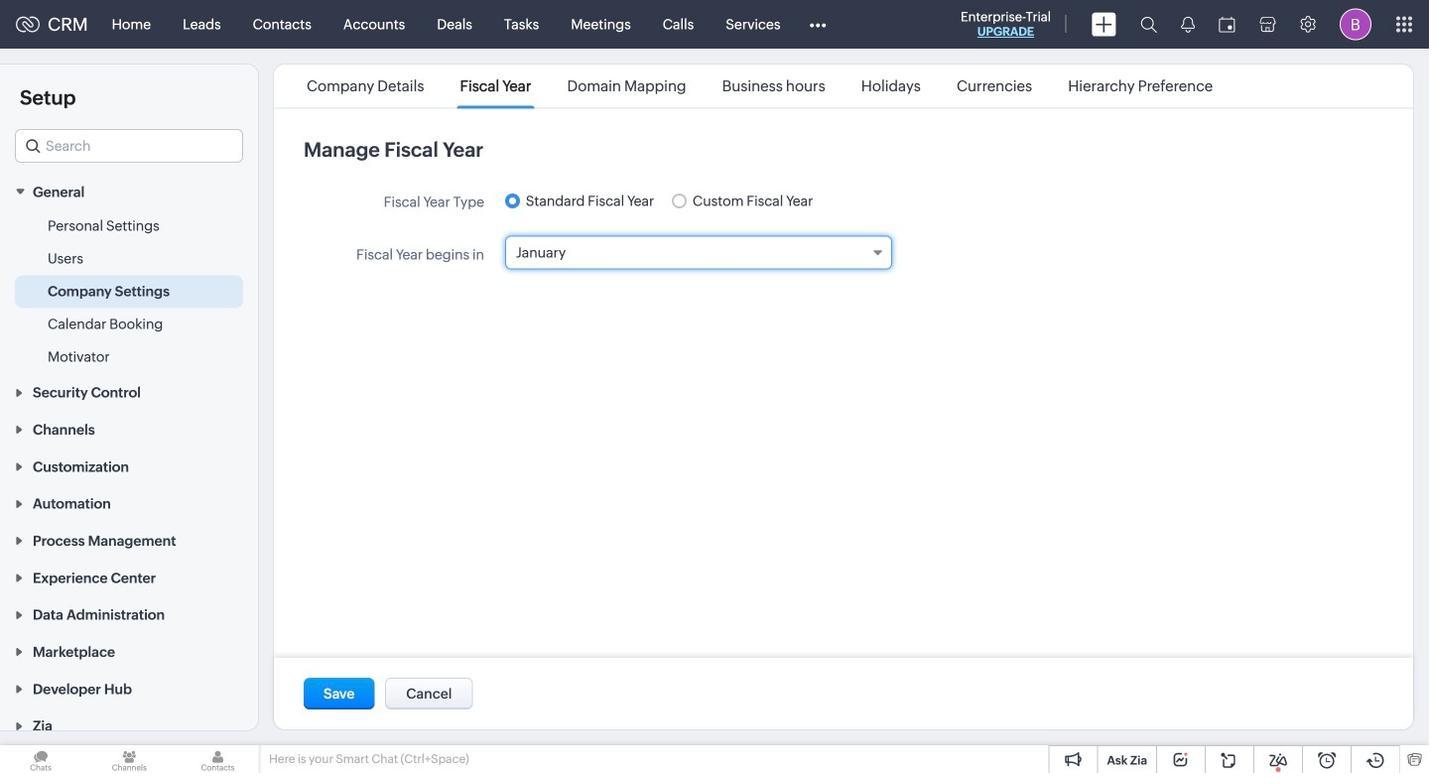Task type: describe. For each thing, give the bounding box(es) containing it.
chats image
[[0, 745, 82, 773]]

signals element
[[1169, 0, 1207, 49]]

channels image
[[89, 745, 170, 773]]

search element
[[1129, 0, 1169, 49]]

Other Modules field
[[796, 8, 839, 40]]

profile element
[[1328, 0, 1384, 48]]

create menu image
[[1092, 12, 1117, 36]]

search image
[[1140, 16, 1157, 33]]



Task type: locate. For each thing, give the bounding box(es) containing it.
none field search
[[15, 129, 243, 163]]

None field
[[15, 129, 243, 163], [505, 236, 892, 269], [505, 236, 892, 269]]

region
[[0, 210, 258, 374]]

create menu element
[[1080, 0, 1129, 48]]

signals image
[[1181, 16, 1195, 33]]

Search text field
[[16, 130, 242, 162]]

calendar image
[[1219, 16, 1236, 32]]

contacts image
[[177, 745, 259, 773]]

list
[[289, 65, 1231, 108]]

profile image
[[1340, 8, 1372, 40]]

logo image
[[16, 16, 40, 32]]



Task type: vqa. For each thing, say whether or not it's contained in the screenshot.
ROW GROUP
no



